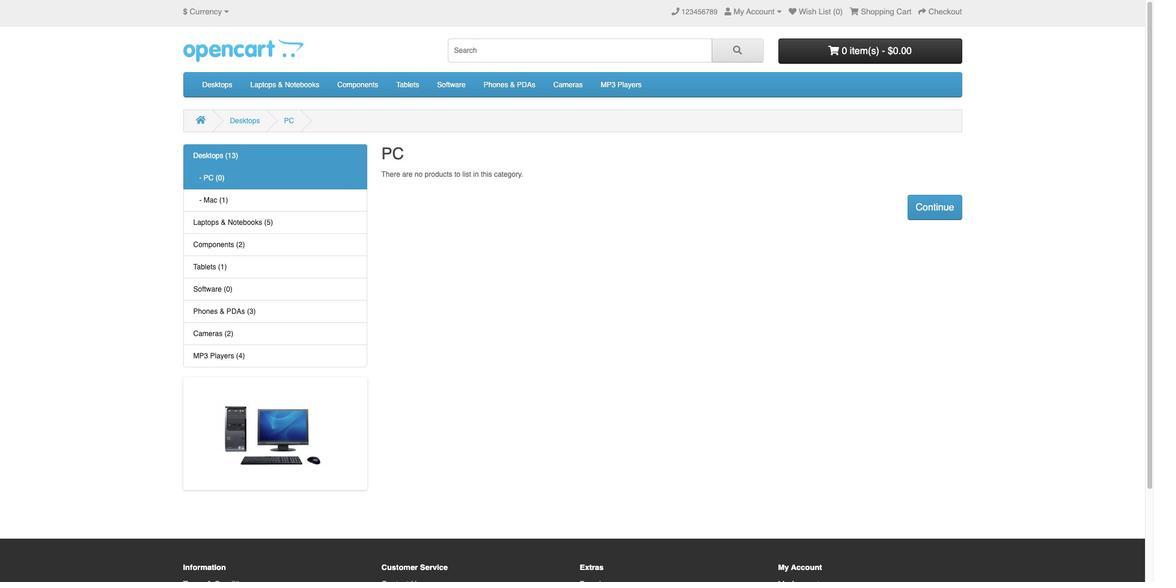 Task type: locate. For each thing, give the bounding box(es) containing it.
components
[[338, 81, 379, 89], [193, 241, 234, 249]]

mp3 right cameras link
[[601, 81, 616, 89]]

mp3 players (4) link
[[183, 345, 367, 368]]

software
[[438, 81, 466, 89], [193, 285, 222, 294]]

components left tablets link
[[338, 81, 379, 89]]

1 vertical spatial phones
[[193, 307, 218, 316]]

0 vertical spatial desktops
[[202, 81, 232, 89]]

home image
[[196, 115, 206, 125]]

0 vertical spatial (0)
[[834, 7, 843, 16]]

notebooks
[[285, 81, 320, 89], [228, 218, 262, 227]]

phones & pdas (3) link
[[183, 301, 367, 323]]

tablets up software (0)
[[193, 263, 216, 271]]

desktops up home icon
[[202, 81, 232, 89]]

(0) up phones & pdas (3)
[[224, 285, 233, 294]]

wish list (0)
[[799, 7, 843, 16]]

1 horizontal spatial software
[[438, 81, 466, 89]]

1 horizontal spatial (2)
[[236, 241, 245, 249]]

1 horizontal spatial cameras
[[554, 81, 583, 89]]

1 horizontal spatial notebooks
[[285, 81, 320, 89]]

0 horizontal spatial components
[[193, 241, 234, 249]]

phones & pdas (3)
[[193, 307, 256, 316]]

desktops
[[202, 81, 232, 89], [230, 117, 260, 125], [193, 152, 223, 160]]

are
[[403, 170, 413, 179]]

components for components
[[338, 81, 379, 89]]

my account
[[734, 7, 775, 16], [779, 563, 823, 572]]

notebooks for laptops & notebooks
[[285, 81, 320, 89]]

phones down software (0)
[[193, 307, 218, 316]]

pc up mac
[[204, 174, 214, 182]]

heart image
[[789, 8, 797, 16]]

pdas for phones & pdas
[[517, 81, 536, 89]]

0 vertical spatial pc
[[284, 117, 294, 125]]

tablets
[[397, 81, 419, 89], [193, 263, 216, 271]]

0 vertical spatial tablets
[[397, 81, 419, 89]]

in
[[474, 170, 479, 179]]

(1)
[[219, 196, 228, 205], [218, 263, 227, 271]]

pdas inside phones & pdas "link"
[[517, 81, 536, 89]]

1 vertical spatial players
[[210, 352, 234, 360]]

1 horizontal spatial my account
[[779, 563, 823, 572]]

0 vertical spatial -
[[882, 45, 886, 56]]

0 horizontal spatial players
[[210, 352, 234, 360]]

(2)
[[236, 241, 245, 249], [225, 330, 233, 338]]

shopping cart
[[861, 7, 912, 16]]

1 vertical spatial cameras
[[193, 330, 223, 338]]

0 vertical spatial mp3
[[601, 81, 616, 89]]

mp3 down cameras (2) on the left of the page
[[193, 352, 208, 360]]

0 horizontal spatial mp3
[[193, 352, 208, 360]]

my account link
[[725, 7, 782, 16]]

laptops down your store image
[[251, 81, 276, 89]]

components for components (2)
[[193, 241, 234, 249]]

cameras down search text field
[[554, 81, 583, 89]]

phones for phones & pdas (3)
[[193, 307, 218, 316]]

0 vertical spatial my
[[734, 7, 745, 16]]

caret down image
[[224, 8, 229, 16]]

1 horizontal spatial account
[[792, 563, 823, 572]]

1 vertical spatial tablets
[[193, 263, 216, 271]]

to
[[455, 170, 461, 179]]

mp3
[[601, 81, 616, 89], [193, 352, 208, 360]]

(2) for components (2)
[[236, 241, 245, 249]]

laptops for laptops & notebooks
[[251, 81, 276, 89]]

1 horizontal spatial tablets
[[397, 81, 419, 89]]

laptops down mac
[[193, 218, 219, 227]]

shopping cart link
[[850, 7, 912, 16]]

pc up "there"
[[382, 144, 404, 163]]

0 vertical spatial laptops
[[251, 81, 276, 89]]

components up tablets (1)
[[193, 241, 234, 249]]

desktops link up home icon
[[193, 73, 242, 97]]

0 horizontal spatial tablets
[[193, 263, 216, 271]]

0
[[842, 45, 848, 56]]

0 horizontal spatial (2)
[[225, 330, 233, 338]]

(3)
[[247, 307, 256, 316]]

tablets (1)
[[193, 263, 227, 271]]

0 vertical spatial players
[[618, 81, 642, 89]]

0 vertical spatial software
[[438, 81, 466, 89]]

mp3 inside mp3 players (4) link
[[193, 352, 208, 360]]

1 vertical spatial my
[[779, 563, 790, 572]]

cameras link
[[545, 73, 592, 97]]

software inside "link"
[[438, 81, 466, 89]]

0 vertical spatial (1)
[[219, 196, 228, 205]]

laptops & notebooks
[[251, 81, 320, 89]]

software for software (0)
[[193, 285, 222, 294]]

mp3 inside mp3 players link
[[601, 81, 616, 89]]

0 vertical spatial components
[[338, 81, 379, 89]]

- inside - mac (1) link
[[199, 196, 202, 205]]

0 vertical spatial notebooks
[[285, 81, 320, 89]]

(1) down components (2)
[[218, 263, 227, 271]]

cameras inside cameras link
[[554, 81, 583, 89]]

1 horizontal spatial players
[[618, 81, 642, 89]]

software (0)
[[193, 285, 233, 294]]

0 vertical spatial pdas
[[517, 81, 536, 89]]

1 vertical spatial pdas
[[227, 307, 245, 316]]

1 vertical spatial mp3
[[193, 352, 208, 360]]

& down your store image
[[278, 81, 283, 89]]

mp3 players (4)
[[193, 352, 245, 360]]

& inside "link"
[[511, 81, 515, 89]]

0 horizontal spatial my
[[734, 7, 745, 16]]

cameras
[[554, 81, 583, 89], [193, 330, 223, 338]]

2 vertical spatial -
[[199, 196, 202, 205]]

1 horizontal spatial laptops
[[251, 81, 276, 89]]

desktops inside 'link'
[[193, 152, 223, 160]]

0 horizontal spatial pdas
[[227, 307, 245, 316]]

0 item(s) - $0.00 button
[[779, 38, 963, 64]]

1 vertical spatial laptops
[[193, 218, 219, 227]]

& for laptops & notebooks
[[278, 81, 283, 89]]

& up components (2)
[[221, 218, 226, 227]]

your store image
[[183, 38, 303, 62]]

1 vertical spatial notebooks
[[228, 218, 262, 227]]

1 vertical spatial -
[[199, 174, 202, 182]]

0 vertical spatial desktops link
[[193, 73, 242, 97]]

phones inside phones & pdas (3) link
[[193, 307, 218, 316]]

1 vertical spatial desktops link
[[230, 117, 260, 125]]

0 horizontal spatial my account
[[734, 7, 775, 16]]

1 horizontal spatial mp3
[[601, 81, 616, 89]]

notebooks up pc link
[[285, 81, 320, 89]]

software for software
[[438, 81, 466, 89]]

& inside 'link'
[[221, 218, 226, 227]]

pdas left (3)
[[227, 307, 245, 316]]

& for laptops & notebooks (5)
[[221, 218, 226, 227]]

- inside - pc (0) link
[[199, 174, 202, 182]]

2 vertical spatial desktops
[[193, 152, 223, 160]]

pdas left cameras link
[[517, 81, 536, 89]]

(0) right list
[[834, 7, 843, 16]]

0 horizontal spatial software
[[193, 285, 222, 294]]

(2) down laptops & notebooks (5)
[[236, 241, 245, 249]]

pc
[[284, 117, 294, 125], [382, 144, 404, 163], [204, 174, 214, 182]]

desktops (13) link
[[183, 144, 367, 167]]

shopping
[[861, 7, 895, 16]]

& left cameras link
[[511, 81, 515, 89]]

cameras up mp3 players (4)
[[193, 330, 223, 338]]

pc down the laptops & notebooks
[[284, 117, 294, 125]]

0 vertical spatial (2)
[[236, 241, 245, 249]]

- pc (0) link
[[183, 167, 367, 189]]

software right tablets link
[[438, 81, 466, 89]]

laptops & notebooks link
[[242, 73, 329, 97]]

1 vertical spatial software
[[193, 285, 222, 294]]

2 horizontal spatial pc
[[382, 144, 404, 163]]

account
[[747, 7, 775, 16], [792, 563, 823, 572]]

1 vertical spatial (0)
[[216, 174, 225, 182]]

1 vertical spatial pc
[[382, 144, 404, 163]]

laptops inside laptops & notebooks link
[[251, 81, 276, 89]]

(13)
[[225, 152, 238, 160]]

2 vertical spatial (0)
[[224, 285, 233, 294]]

laptops for laptops & notebooks (5)
[[193, 218, 219, 227]]

extras
[[580, 563, 604, 572]]

0 horizontal spatial phones
[[193, 307, 218, 316]]

0 horizontal spatial pc
[[204, 174, 214, 182]]

- left mac
[[199, 196, 202, 205]]

& up cameras (2) on the left of the page
[[220, 307, 225, 316]]

0 vertical spatial my account
[[734, 7, 775, 16]]

0 horizontal spatial notebooks
[[228, 218, 262, 227]]

players
[[618, 81, 642, 89], [210, 352, 234, 360]]

(1) right mac
[[219, 196, 228, 205]]

there are no products to list in this category.
[[382, 170, 524, 179]]

1 horizontal spatial components
[[338, 81, 379, 89]]

checkout
[[929, 7, 963, 16]]

1 vertical spatial account
[[792, 563, 823, 572]]

laptops & notebooks (5)
[[193, 218, 273, 227]]

this
[[481, 170, 492, 179]]

(2) down phones & pdas (3)
[[225, 330, 233, 338]]

desktops link up the (13) in the top of the page
[[230, 117, 260, 125]]

cameras inside cameras (2) link
[[193, 330, 223, 338]]

products
[[425, 170, 453, 179]]

0 horizontal spatial laptops
[[193, 218, 219, 227]]

0 horizontal spatial cameras
[[193, 330, 223, 338]]

desktops link
[[193, 73, 242, 97], [230, 117, 260, 125]]

1 horizontal spatial pdas
[[517, 81, 536, 89]]

user image
[[725, 8, 732, 16]]

laptops inside laptops & notebooks (5) 'link'
[[193, 218, 219, 227]]

(0)
[[834, 7, 843, 16], [216, 174, 225, 182], [224, 285, 233, 294]]

1 horizontal spatial phones
[[484, 81, 509, 89]]

0 vertical spatial account
[[747, 7, 775, 16]]

software down tablets (1)
[[193, 285, 222, 294]]

phones
[[484, 81, 509, 89], [193, 307, 218, 316]]

desktops up - pc (0)
[[193, 152, 223, 160]]

notebooks left (5) at top
[[228, 218, 262, 227]]

desktops up the (13) in the top of the page
[[230, 117, 260, 125]]

1 horizontal spatial my
[[779, 563, 790, 572]]

laptops
[[251, 81, 276, 89], [193, 218, 219, 227]]

tablets left software "link"
[[397, 81, 419, 89]]

&
[[278, 81, 283, 89], [511, 81, 515, 89], [221, 218, 226, 227], [220, 307, 225, 316]]

pdas
[[517, 81, 536, 89], [227, 307, 245, 316]]

there
[[382, 170, 401, 179]]

phones inside phones & pdas "link"
[[484, 81, 509, 89]]

(0) down desktops (13)
[[216, 174, 225, 182]]

-
[[882, 45, 886, 56], [199, 174, 202, 182], [199, 196, 202, 205]]

1 vertical spatial components
[[193, 241, 234, 249]]

phones & pdas
[[484, 81, 536, 89]]

- up - mac (1)
[[199, 174, 202, 182]]

shopping cart image
[[850, 8, 859, 16]]

my
[[734, 7, 745, 16], [779, 563, 790, 572]]

notebooks inside 'link'
[[228, 218, 262, 227]]

share image
[[919, 8, 927, 16]]

pdas for phones & pdas (3)
[[227, 307, 245, 316]]

cart
[[897, 7, 912, 16]]

pdas inside phones & pdas (3) link
[[227, 307, 245, 316]]

- pc (0)
[[193, 174, 225, 182]]

- left $0.00
[[882, 45, 886, 56]]

0 vertical spatial cameras
[[554, 81, 583, 89]]

& for phones & pdas (3)
[[220, 307, 225, 316]]

0 vertical spatial phones
[[484, 81, 509, 89]]

phones right software "link"
[[484, 81, 509, 89]]

wish list (0) link
[[789, 7, 843, 16]]

components (2)
[[193, 241, 245, 249]]

1 vertical spatial (2)
[[225, 330, 233, 338]]



Task type: vqa. For each thing, say whether or not it's contained in the screenshot.
VAT (20%)
no



Task type: describe. For each thing, give the bounding box(es) containing it.
phones & pdas link
[[475, 73, 545, 97]]

mp3 players
[[601, 81, 642, 89]]

tablets (1) link
[[183, 256, 367, 278]]

service
[[420, 563, 448, 572]]

continue
[[916, 202, 955, 213]]

1 vertical spatial my account
[[779, 563, 823, 572]]

(4)
[[236, 352, 245, 360]]

tablets for tablets
[[397, 81, 419, 89]]

123456789
[[682, 8, 718, 16]]

list
[[463, 170, 472, 179]]

0 item(s) - $0.00
[[840, 45, 912, 56]]

1 horizontal spatial pc
[[284, 117, 294, 125]]

- inside "0 item(s) - $0.00" button
[[882, 45, 886, 56]]

no
[[415, 170, 423, 179]]

2 vertical spatial pc
[[204, 174, 214, 182]]

information
[[183, 563, 226, 572]]

cameras for cameras (2)
[[193, 330, 223, 338]]

components link
[[329, 73, 388, 97]]

$
[[183, 7, 188, 16]]

(2) for cameras (2)
[[225, 330, 233, 338]]

components (2) link
[[183, 234, 367, 256]]

category.
[[494, 170, 524, 179]]

checkout link
[[919, 7, 963, 16]]

cameras (2)
[[193, 330, 233, 338]]

& for phones & pdas
[[511, 81, 515, 89]]

pc link
[[284, 117, 294, 125]]

list
[[819, 7, 832, 16]]

search image
[[734, 46, 743, 55]]

hp banner image
[[215, 380, 335, 488]]

currency
[[190, 7, 222, 16]]

item(s)
[[850, 45, 880, 56]]

wish
[[799, 7, 817, 16]]

- mac (1) link
[[183, 189, 367, 212]]

mac
[[204, 196, 217, 205]]

customer service
[[382, 563, 448, 572]]

tablets link
[[388, 73, 428, 97]]

customer
[[382, 563, 418, 572]]

mp3 for mp3 players (4)
[[193, 352, 208, 360]]

players for mp3 players
[[618, 81, 642, 89]]

caret down image
[[777, 8, 782, 16]]

(5)
[[264, 218, 273, 227]]

1 vertical spatial (1)
[[218, 263, 227, 271]]

(0) for - pc (0)
[[216, 174, 225, 182]]

- for - pc (0)
[[199, 174, 202, 182]]

phone image
[[672, 8, 680, 16]]

- mac (1)
[[193, 196, 228, 205]]

software (0) link
[[183, 278, 367, 301]]

$ currency
[[183, 7, 222, 16]]

shopping cart image
[[829, 45, 840, 55]]

mp3 for mp3 players
[[601, 81, 616, 89]]

- for - mac (1)
[[199, 196, 202, 205]]

1 vertical spatial desktops
[[230, 117, 260, 125]]

mp3 players link
[[592, 73, 651, 97]]

notebooks for laptops & notebooks (5)
[[228, 218, 262, 227]]

players for mp3 players (4)
[[210, 352, 234, 360]]

Search text field
[[448, 38, 712, 63]]

desktops (13)
[[193, 152, 238, 160]]

software link
[[428, 73, 475, 97]]

$0.00
[[888, 45, 912, 56]]

laptops & notebooks (5) link
[[183, 212, 367, 234]]

cameras for cameras
[[554, 81, 583, 89]]

tablets for tablets (1)
[[193, 263, 216, 271]]

continue link
[[909, 195, 963, 220]]

(0) for wish list (0)
[[834, 7, 843, 16]]

phones for phones & pdas
[[484, 81, 509, 89]]

cameras (2) link
[[183, 323, 367, 345]]

0 horizontal spatial account
[[747, 7, 775, 16]]



